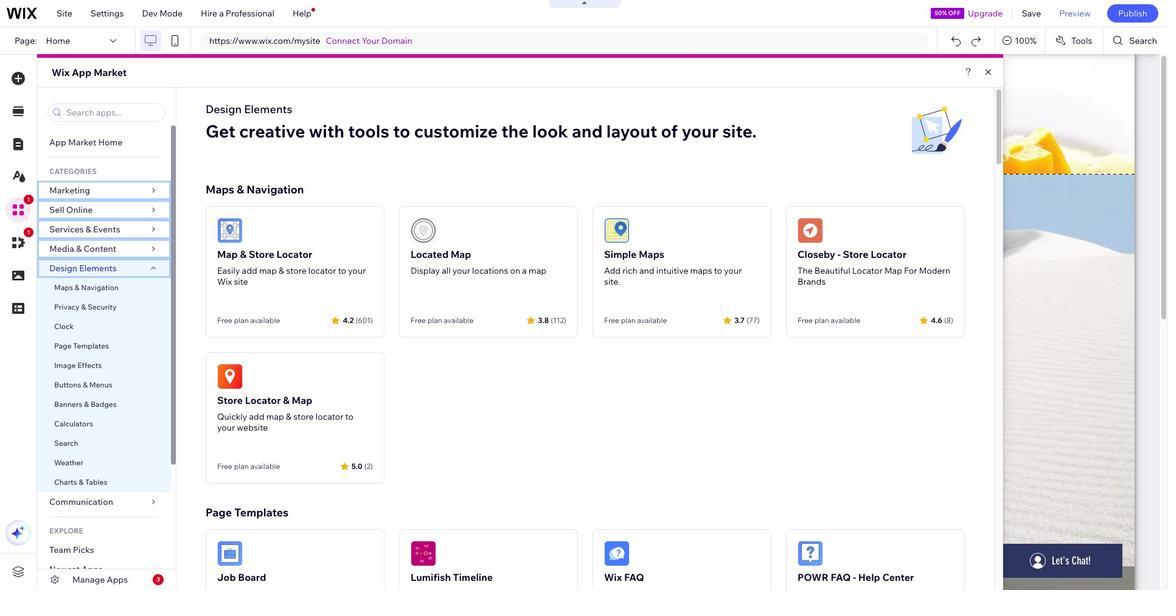 Task type: locate. For each thing, give the bounding box(es) containing it.
2 faq from the left
[[831, 571, 851, 584]]

available
[[250, 316, 280, 325], [444, 316, 474, 325], [637, 316, 667, 325], [831, 316, 861, 325], [250, 462, 280, 471]]

store inside store locator & map quickly add map & store locator to your website
[[293, 411, 314, 422]]

0 vertical spatial 1 button
[[5, 195, 33, 223]]

available down all
[[444, 316, 474, 325]]

apps for manage apps
[[107, 574, 128, 585]]

map
[[259, 265, 277, 276], [529, 265, 547, 276], [266, 411, 284, 422]]

privacy & security
[[54, 302, 117, 312]]

1 left services
[[27, 229, 30, 236]]

0 horizontal spatial faq
[[624, 571, 644, 584]]

https://www.wix.com/mysite connect your domain
[[209, 35, 412, 46]]

add for locator
[[249, 411, 264, 422]]

market
[[94, 66, 127, 78], [68, 137, 96, 148]]

1 vertical spatial maps & navigation
[[54, 283, 119, 292]]

0 horizontal spatial app
[[49, 137, 66, 148]]

image effects link
[[37, 356, 171, 375]]

search down publish
[[1130, 35, 1157, 46]]

wix down site
[[52, 66, 70, 78]]

1 horizontal spatial home
[[98, 137, 122, 148]]

add inside map & store locator easily add map & store locator to your wix site
[[242, 265, 257, 276]]

market up search apps... field
[[94, 66, 127, 78]]

maps up intuitive
[[639, 248, 664, 260]]

free plan available down "rich"
[[604, 316, 667, 325]]

1 vertical spatial app
[[49, 137, 66, 148]]

0 horizontal spatial -
[[838, 248, 841, 260]]

1 vertical spatial templates
[[234, 506, 289, 520]]

privacy & security link
[[37, 298, 171, 317]]

0 vertical spatial templates
[[73, 341, 109, 350]]

apps for newest apps
[[82, 564, 103, 575]]

elements up creative
[[244, 102, 292, 116]]

1 left marketing
[[27, 196, 30, 203]]

plan down "rich"
[[621, 316, 636, 325]]

app market home
[[49, 137, 122, 148]]

closeby - store locator logo image
[[798, 218, 823, 243]]

help left center
[[858, 571, 880, 584]]

locator inside store locator & map quickly add map & store locator to your website
[[245, 394, 281, 406]]

store
[[249, 248, 274, 260], [843, 248, 869, 260], [217, 394, 243, 406]]

0 vertical spatial wix
[[52, 66, 70, 78]]

design inside design elements get creative with tools to customize the look and layout of your site.
[[206, 102, 242, 116]]

app up categories
[[49, 137, 66, 148]]

connect
[[326, 35, 360, 46]]

elements down content
[[79, 263, 117, 274]]

free down display
[[411, 316, 426, 325]]

0 vertical spatial navigation
[[247, 183, 304, 197]]

(112)
[[551, 315, 566, 325]]

locator inside map & store locator easily add map & store locator to your wix site
[[308, 265, 336, 276]]

page templates
[[54, 341, 111, 350], [206, 506, 289, 520]]

team picks
[[49, 545, 94, 556]]

(77)
[[747, 315, 760, 325]]

and inside simple maps add rich and intuitive maps to your site.
[[639, 265, 654, 276]]

available down map & store locator easily add map & store locator to your wix site
[[250, 316, 280, 325]]

0 horizontal spatial a
[[219, 8, 224, 19]]

0 vertical spatial home
[[46, 35, 70, 46]]

elements for design elements get creative with tools to customize the look and layout of your site.
[[244, 102, 292, 116]]

plan down website
[[234, 462, 249, 471]]

add for &
[[242, 265, 257, 276]]

1 horizontal spatial page
[[206, 506, 232, 520]]

free plan available down site
[[217, 316, 280, 325]]

1 vertical spatial and
[[639, 265, 654, 276]]

0 vertical spatial and
[[572, 120, 603, 142]]

1 vertical spatial locator
[[316, 411, 343, 422]]

0 vertical spatial maps
[[206, 183, 234, 197]]

free plan available for map
[[411, 316, 474, 325]]

(2)
[[364, 462, 373, 471]]

app up search apps... field
[[72, 66, 91, 78]]

off
[[949, 9, 961, 17]]

free down easily
[[217, 316, 232, 325]]

plan down site
[[234, 316, 249, 325]]

market up categories
[[68, 137, 96, 148]]

free plan available down all
[[411, 316, 474, 325]]

locator
[[308, 265, 336, 276], [316, 411, 343, 422]]

3.7 (77)
[[735, 315, 760, 325]]

1 vertical spatial search
[[54, 439, 78, 448]]

map inside store locator & map quickly add map & store locator to your website
[[266, 411, 284, 422]]

your right all
[[453, 265, 470, 276]]

wix faq logo image
[[604, 541, 630, 566]]

home down site
[[46, 35, 70, 46]]

store inside map & store locator easily add map & store locator to your wix site
[[286, 265, 306, 276]]

site
[[234, 276, 248, 287]]

store inside closeby - store locator the beautiful locator map for modern brands
[[843, 248, 869, 260]]

0 vertical spatial locator
[[308, 265, 336, 276]]

apps
[[82, 564, 103, 575], [107, 574, 128, 585]]

faq for powr
[[831, 571, 851, 584]]

a right hire
[[219, 8, 224, 19]]

100% button
[[996, 27, 1045, 54]]

- inside closeby - store locator the beautiful locator map for modern brands
[[838, 248, 841, 260]]

2 horizontal spatial maps
[[639, 248, 664, 260]]

available down beautiful
[[831, 316, 861, 325]]

1 button left the media
[[5, 228, 33, 256]]

0 vertical spatial search
[[1130, 35, 1157, 46]]

2 horizontal spatial wix
[[604, 571, 622, 584]]

1 for 1st 1 button from the top of the page
[[27, 196, 30, 203]]

sell online link
[[37, 200, 171, 220]]

1 1 from the top
[[27, 196, 30, 203]]

1 horizontal spatial templates
[[234, 506, 289, 520]]

to
[[393, 120, 410, 142], [338, 265, 346, 276], [714, 265, 722, 276], [345, 411, 354, 422]]

store for &
[[249, 248, 274, 260]]

0 horizontal spatial page
[[54, 341, 72, 350]]

available down intuitive
[[637, 316, 667, 325]]

elements inside design elements link
[[79, 263, 117, 274]]

5.0
[[351, 462, 362, 471]]

2 1 from the top
[[27, 229, 30, 236]]

1 vertical spatial a
[[522, 265, 527, 276]]

your
[[682, 120, 719, 142], [348, 265, 366, 276], [453, 265, 470, 276], [724, 265, 742, 276], [217, 422, 235, 433]]

map right quickly on the left bottom of page
[[266, 411, 284, 422]]

save button
[[1013, 0, 1050, 27]]

display
[[411, 265, 440, 276]]

0 vertical spatial a
[[219, 8, 224, 19]]

https://www.wix.com/mysite
[[209, 35, 320, 46]]

store inside store locator & map quickly add map & store locator to your website
[[217, 394, 243, 406]]

dev mode
[[142, 8, 183, 19]]

brands
[[798, 276, 826, 287]]

0 vertical spatial app
[[72, 66, 91, 78]]

search inside button
[[1130, 35, 1157, 46]]

map inside map & store locator easily add map & store locator to your wix site
[[259, 265, 277, 276]]

lumifish
[[411, 571, 451, 584]]

menus
[[89, 380, 112, 389]]

plan for located
[[428, 316, 442, 325]]

board
[[238, 571, 266, 584]]

map
[[217, 248, 238, 260], [451, 248, 471, 260], [885, 265, 902, 276], [292, 394, 312, 406]]

1 horizontal spatial elements
[[244, 102, 292, 116]]

apps down 'picks'
[[82, 564, 103, 575]]

1 vertical spatial add
[[249, 411, 264, 422]]

locator inside store locator & map quickly add map & store locator to your website
[[316, 411, 343, 422]]

store for -
[[843, 248, 869, 260]]

your inside store locator & map quickly add map & store locator to your website
[[217, 422, 235, 433]]

located map logo image
[[411, 218, 436, 243]]

content
[[84, 243, 116, 254]]

free down quickly on the left bottom of page
[[217, 462, 232, 471]]

closeby - store locator the beautiful locator map for modern brands
[[798, 248, 951, 287]]

1 horizontal spatial site.
[[723, 120, 757, 142]]

1 vertical spatial maps
[[639, 248, 664, 260]]

maps & navigation link
[[37, 278, 171, 298]]

and inside design elements get creative with tools to customize the look and layout of your site.
[[572, 120, 603, 142]]

free plan available down website
[[217, 462, 280, 471]]

dev
[[142, 8, 158, 19]]

0 horizontal spatial and
[[572, 120, 603, 142]]

located
[[411, 248, 449, 260]]

1 horizontal spatial apps
[[107, 574, 128, 585]]

0 horizontal spatial elements
[[79, 263, 117, 274]]

store
[[286, 265, 306, 276], [293, 411, 314, 422]]

page up the job board logo
[[206, 506, 232, 520]]

2 vertical spatial maps
[[54, 283, 73, 292]]

image
[[54, 361, 76, 370]]

map inside map & store locator easily add map & store locator to your wix site
[[217, 248, 238, 260]]

1 button
[[5, 195, 33, 223], [5, 228, 33, 256]]

0 vertical spatial page templates
[[54, 341, 111, 350]]

help up https://www.wix.com/mysite connect your domain
[[293, 8, 311, 19]]

wix for wix faq
[[604, 571, 622, 584]]

- up beautiful
[[838, 248, 841, 260]]

maps
[[206, 183, 234, 197], [639, 248, 664, 260], [54, 283, 73, 292]]

add
[[242, 265, 257, 276], [249, 411, 264, 422]]

0 vertical spatial maps & navigation
[[206, 183, 304, 197]]

job board logo image
[[217, 541, 243, 566]]

map for locator
[[259, 265, 277, 276]]

design down the media
[[49, 263, 77, 274]]

2 horizontal spatial store
[[843, 248, 869, 260]]

your right of
[[682, 120, 719, 142]]

2 vertical spatial wix
[[604, 571, 622, 584]]

job
[[217, 571, 236, 584]]

map & store locator easily add map & store locator to your wix site
[[217, 248, 366, 287]]

0 vertical spatial help
[[293, 8, 311, 19]]

to up 5.0
[[345, 411, 354, 422]]

tools
[[348, 120, 389, 142]]

1 horizontal spatial maps & navigation
[[206, 183, 304, 197]]

to inside simple maps add rich and intuitive maps to your site.
[[714, 265, 722, 276]]

1 horizontal spatial store
[[249, 248, 274, 260]]

1 faq from the left
[[624, 571, 644, 584]]

plan for closeby
[[815, 316, 829, 325]]

your up 4.2 (601)
[[348, 265, 366, 276]]

tools
[[1071, 35, 1092, 46]]

to right tools
[[393, 120, 410, 142]]

free plan available for locator
[[217, 462, 280, 471]]

add inside store locator & map quickly add map & store locator to your website
[[249, 411, 264, 422]]

1 vertical spatial 1 button
[[5, 228, 33, 256]]

1 vertical spatial navigation
[[81, 283, 119, 292]]

plan down display
[[428, 316, 442, 325]]

0 vertical spatial site.
[[723, 120, 757, 142]]

your inside simple maps add rich and intuitive maps to your site.
[[724, 265, 742, 276]]

wix inside map & store locator easily add map & store locator to your wix site
[[217, 276, 232, 287]]

faq right powr
[[831, 571, 851, 584]]

wix for wix app market
[[52, 66, 70, 78]]

add
[[604, 265, 621, 276]]

0 horizontal spatial home
[[46, 35, 70, 46]]

1 horizontal spatial faq
[[831, 571, 851, 584]]

your left website
[[217, 422, 235, 433]]

store locator & map quickly add map & store locator to your website
[[217, 394, 354, 433]]

to right maps
[[714, 265, 722, 276]]

charts & tables link
[[37, 473, 171, 492]]

maps & navigation
[[206, 183, 304, 197], [54, 283, 119, 292]]

0 horizontal spatial wix
[[52, 66, 70, 78]]

0 horizontal spatial design
[[49, 263, 77, 274]]

elements inside design elements get creative with tools to customize the look and layout of your site.
[[244, 102, 292, 116]]

page templates up image effects on the left bottom
[[54, 341, 111, 350]]

map right on
[[529, 265, 547, 276]]

1 vertical spatial elements
[[79, 263, 117, 274]]

and right look
[[572, 120, 603, 142]]

available for &
[[250, 316, 280, 325]]

free down "add"
[[604, 316, 619, 325]]

page
[[54, 341, 72, 350], [206, 506, 232, 520]]

0 horizontal spatial page templates
[[54, 341, 111, 350]]

available for map
[[444, 316, 474, 325]]

wix down wix faq logo
[[604, 571, 622, 584]]

- right powr
[[853, 571, 856, 584]]

1 horizontal spatial navigation
[[247, 183, 304, 197]]

templates up the job board logo
[[234, 506, 289, 520]]

1 horizontal spatial and
[[639, 265, 654, 276]]

0 vertical spatial market
[[94, 66, 127, 78]]

0 vertical spatial 1
[[27, 196, 30, 203]]

sell
[[49, 204, 64, 215]]

free for located map
[[411, 316, 426, 325]]

1 horizontal spatial search
[[1130, 35, 1157, 46]]

page templates link
[[37, 336, 171, 356]]

a inside located map display all your locations on a map
[[522, 265, 527, 276]]

navigation up security
[[81, 283, 119, 292]]

0 horizontal spatial store
[[217, 394, 243, 406]]

modern
[[919, 265, 951, 276]]

0 horizontal spatial site.
[[604, 276, 620, 287]]

home inside app market home link
[[98, 137, 122, 148]]

page templates up the job board logo
[[206, 506, 289, 520]]

1 vertical spatial store
[[293, 411, 314, 422]]

apps right manage
[[107, 574, 128, 585]]

1 vertical spatial 1
[[27, 229, 30, 236]]

templates up effects
[[73, 341, 109, 350]]

free down brands
[[798, 316, 813, 325]]

maps up privacy
[[54, 283, 73, 292]]

0 vertical spatial -
[[838, 248, 841, 260]]

1
[[27, 196, 30, 203], [27, 229, 30, 236]]

free plan available for -
[[798, 316, 861, 325]]

help
[[293, 8, 311, 19], [858, 571, 880, 584]]

plan for store
[[234, 462, 249, 471]]

events
[[93, 224, 120, 235]]

banners
[[54, 400, 83, 409]]

home down search apps... field
[[98, 137, 122, 148]]

timeline
[[453, 571, 493, 584]]

to up 4.2 on the left of the page
[[338, 265, 346, 276]]

navigation down creative
[[247, 183, 304, 197]]

1 horizontal spatial page templates
[[206, 506, 289, 520]]

1 vertical spatial home
[[98, 137, 122, 148]]

free plan available down brands
[[798, 316, 861, 325]]

1 vertical spatial wix
[[217, 276, 232, 287]]

(8)
[[944, 315, 953, 325]]

store right website
[[293, 411, 314, 422]]

simple maps add rich and intuitive maps to your site.
[[604, 248, 742, 287]]

wix left site
[[217, 276, 232, 287]]

1 1 button from the top
[[5, 195, 33, 223]]

wix
[[52, 66, 70, 78], [217, 276, 232, 287], [604, 571, 622, 584]]

1 vertical spatial help
[[858, 571, 880, 584]]

buttons
[[54, 380, 81, 389]]

0 vertical spatial store
[[286, 265, 306, 276]]

0 vertical spatial elements
[[244, 102, 292, 116]]

faq
[[624, 571, 644, 584], [831, 571, 851, 584]]

newest
[[49, 564, 80, 575]]

simple
[[604, 248, 637, 260]]

store right site
[[286, 265, 306, 276]]

center
[[883, 571, 914, 584]]

1 for first 1 button from the bottom of the page
[[27, 229, 30, 236]]

faq down wix faq logo
[[624, 571, 644, 584]]

a right on
[[522, 265, 527, 276]]

1 vertical spatial site.
[[604, 276, 620, 287]]

0 vertical spatial add
[[242, 265, 257, 276]]

banners & badges link
[[37, 395, 171, 414]]

services & events
[[49, 224, 120, 235]]

plan down brands
[[815, 316, 829, 325]]

1 vertical spatial -
[[853, 571, 856, 584]]

1 vertical spatial page
[[206, 506, 232, 520]]

page down clock
[[54, 341, 72, 350]]

0 horizontal spatial apps
[[82, 564, 103, 575]]

search up 'weather'
[[54, 439, 78, 448]]

maps & navigation down 'design elements'
[[54, 283, 119, 292]]

add right easily
[[242, 265, 257, 276]]

1 horizontal spatial design
[[206, 102, 242, 116]]

page templates inside page templates link
[[54, 341, 111, 350]]

and right "rich"
[[639, 265, 654, 276]]

your inside map & store locator easily add map & store locator to your wix site
[[348, 265, 366, 276]]

1 horizontal spatial wix
[[217, 276, 232, 287]]

1 horizontal spatial a
[[522, 265, 527, 276]]

design
[[206, 102, 242, 116], [49, 263, 77, 274]]

store inside map & store locator easily add map & store locator to your wix site
[[249, 248, 274, 260]]

0 vertical spatial design
[[206, 102, 242, 116]]

hire
[[201, 8, 217, 19]]

get
[[206, 120, 235, 142]]

maps & navigation up map & store locator logo
[[206, 183, 304, 197]]

map right site
[[259, 265, 277, 276]]

plan
[[234, 316, 249, 325], [428, 316, 442, 325], [621, 316, 636, 325], [815, 316, 829, 325], [234, 462, 249, 471]]

your right maps
[[724, 265, 742, 276]]

1 vertical spatial design
[[49, 263, 77, 274]]

design up get
[[206, 102, 242, 116]]

1 button left sell
[[5, 195, 33, 223]]

available down website
[[250, 462, 280, 471]]

add right quickly on the left bottom of page
[[249, 411, 264, 422]]

maps up map & store locator logo
[[206, 183, 234, 197]]

maps inside simple maps add rich and intuitive maps to your site.
[[639, 248, 664, 260]]

1 horizontal spatial help
[[858, 571, 880, 584]]



Task type: vqa. For each thing, say whether or not it's contained in the screenshot.
Privacy & Security link
yes



Task type: describe. For each thing, give the bounding box(es) containing it.
locations
[[472, 265, 508, 276]]

app inside app market home link
[[49, 137, 66, 148]]

powr faq - help center
[[798, 571, 914, 584]]

buttons & menus
[[54, 380, 112, 389]]

Search apps... field
[[63, 104, 161, 121]]

charts & tables
[[54, 478, 107, 487]]

3.8 (112)
[[538, 315, 566, 325]]

communication
[[49, 497, 115, 507]]

domain
[[382, 35, 412, 46]]

clock link
[[37, 317, 171, 336]]

the
[[502, 120, 529, 142]]

with
[[309, 120, 344, 142]]

powr
[[798, 571, 829, 584]]

for
[[904, 265, 917, 276]]

2 1 button from the top
[[5, 228, 33, 256]]

store for store locator & map
[[293, 411, 314, 422]]

located map display all your locations on a map
[[411, 248, 547, 276]]

customize
[[414, 120, 498, 142]]

4.6
[[931, 315, 942, 325]]

manage apps
[[72, 574, 128, 585]]

publish
[[1118, 8, 1148, 19]]

banners & badges
[[54, 400, 117, 409]]

elements for design elements
[[79, 263, 117, 274]]

lumifish timeline
[[411, 571, 493, 584]]

beautiful
[[815, 265, 850, 276]]

clock
[[54, 322, 74, 331]]

1 horizontal spatial app
[[72, 66, 91, 78]]

to inside map & store locator easily add map & store locator to your wix site
[[338, 265, 346, 276]]

picks
[[73, 545, 94, 556]]

0 horizontal spatial templates
[[73, 341, 109, 350]]

store for map & store locator
[[286, 265, 306, 276]]

wix app market
[[52, 66, 127, 78]]

3.7
[[735, 315, 745, 325]]

team
[[49, 545, 71, 556]]

manage
[[72, 574, 105, 585]]

services
[[49, 224, 84, 235]]

1 horizontal spatial maps
[[206, 183, 234, 197]]

5.0 (2)
[[351, 462, 373, 471]]

explore
[[49, 526, 83, 535]]

buttons & menus link
[[37, 375, 171, 395]]

1 horizontal spatial -
[[853, 571, 856, 584]]

locator for map & store locator
[[308, 265, 336, 276]]

design for design elements get creative with tools to customize the look and layout of your site.
[[206, 102, 242, 116]]

design elements
[[49, 263, 117, 274]]

lumifish timeline logo image
[[411, 541, 436, 566]]

media
[[49, 243, 74, 254]]

wix faq
[[604, 571, 644, 584]]

badges
[[91, 400, 117, 409]]

your inside located map display all your locations on a map
[[453, 265, 470, 276]]

tables
[[85, 478, 107, 487]]

map inside located map display all your locations on a map
[[529, 265, 547, 276]]

quickly
[[217, 411, 247, 422]]

free for simple maps
[[604, 316, 619, 325]]

layout
[[607, 120, 657, 142]]

map for map
[[266, 411, 284, 422]]

100%
[[1015, 35, 1037, 46]]

3.8
[[538, 315, 549, 325]]

0 horizontal spatial search
[[54, 439, 78, 448]]

simple maps logo image
[[604, 218, 630, 243]]

free for map & store locator
[[217, 316, 232, 325]]

search button
[[1104, 27, 1168, 54]]

rich
[[623, 265, 638, 276]]

available for -
[[831, 316, 861, 325]]

site. inside simple maps add rich and intuitive maps to your site.
[[604, 276, 620, 287]]

preview
[[1060, 8, 1091, 19]]

on
[[510, 265, 520, 276]]

3
[[156, 576, 160, 584]]

4.2 (601)
[[343, 315, 373, 325]]

to inside store locator & map quickly add map & store locator to your website
[[345, 411, 354, 422]]

site. inside design elements get creative with tools to customize the look and layout of your site.
[[723, 120, 757, 142]]

newest apps
[[49, 564, 103, 575]]

website
[[237, 422, 268, 433]]

map inside located map display all your locations on a map
[[451, 248, 471, 260]]

map & store locator logo image
[[217, 218, 243, 243]]

free plan available for &
[[217, 316, 280, 325]]

site
[[57, 8, 72, 19]]

design elements get creative with tools to customize the look and layout of your site.
[[206, 102, 757, 142]]

save
[[1022, 8, 1041, 19]]

0 horizontal spatial help
[[293, 8, 311, 19]]

map inside store locator & map quickly add map & store locator to your website
[[292, 394, 312, 406]]

store locator & map logo image
[[217, 364, 243, 389]]

newest apps link
[[37, 560, 171, 579]]

your
[[362, 35, 380, 46]]

your inside design elements get creative with tools to customize the look and layout of your site.
[[682, 120, 719, 142]]

team picks link
[[37, 540, 171, 560]]

available for maps
[[637, 316, 667, 325]]

free plan available for maps
[[604, 316, 667, 325]]

0 horizontal spatial navigation
[[81, 283, 119, 292]]

communication link
[[37, 492, 171, 512]]

0 vertical spatial page
[[54, 341, 72, 350]]

online
[[66, 204, 93, 215]]

design for design elements
[[49, 263, 77, 274]]

publish button
[[1107, 4, 1159, 23]]

plan for map
[[234, 316, 249, 325]]

1 vertical spatial page templates
[[206, 506, 289, 520]]

faq for wix
[[624, 571, 644, 584]]

available for locator
[[250, 462, 280, 471]]

intuitive
[[656, 265, 688, 276]]

app market home link
[[37, 133, 171, 152]]

effects
[[77, 361, 102, 370]]

50%
[[935, 9, 947, 17]]

marketing
[[49, 185, 90, 196]]

preview button
[[1050, 0, 1100, 27]]

job board
[[217, 571, 266, 584]]

security
[[88, 302, 117, 312]]

to inside design elements get creative with tools to customize the look and layout of your site.
[[393, 120, 410, 142]]

settings
[[91, 8, 124, 19]]

(601)
[[356, 315, 373, 325]]

creative
[[239, 120, 305, 142]]

powr faq - help center logo image
[[798, 541, 823, 566]]

the
[[798, 265, 813, 276]]

free for closeby - store locator
[[798, 316, 813, 325]]

charts
[[54, 478, 77, 487]]

locator for store locator & map
[[316, 411, 343, 422]]

sell online
[[49, 204, 93, 215]]

free for store locator & map
[[217, 462, 232, 471]]

calculators link
[[37, 414, 171, 434]]

plan for simple
[[621, 316, 636, 325]]

0 horizontal spatial maps
[[54, 283, 73, 292]]

0 horizontal spatial maps & navigation
[[54, 283, 119, 292]]

locator inside map & store locator easily add map & store locator to your wix site
[[277, 248, 312, 260]]

map inside closeby - store locator the beautiful locator map for modern brands
[[885, 265, 902, 276]]

4.6 (8)
[[931, 315, 953, 325]]

1 vertical spatial market
[[68, 137, 96, 148]]



